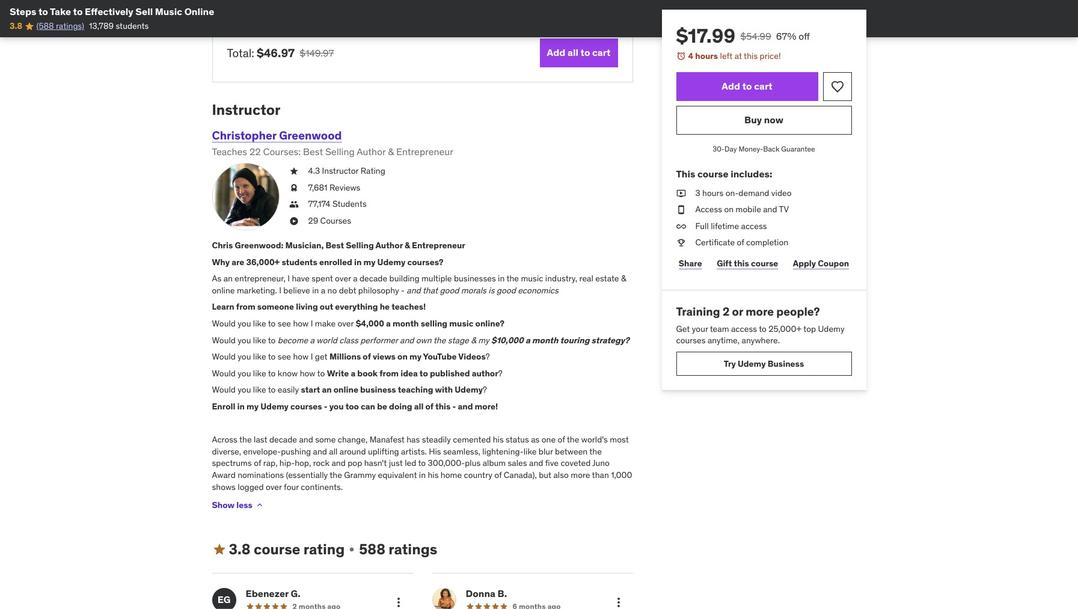 Task type: describe. For each thing, give the bounding box(es) containing it.
course for rating
[[254, 540, 301, 559]]

an inside learn from someone living out everything he teaches! would you like to see how i make over $4,000 a month selling music online? would you like to become a world class performer and own the stage & my $10,000 a month touring strategy? would you like to see how i get millions of views on my youtube videos ? would you like to know how to write a book from idea to published author ? would you like to easily start an online business teaching with udemy ? enroll in my udemy courses - you too can be doing all of this - and more!
[[322, 385, 332, 395]]

of down teaching at the left
[[426, 401, 434, 412]]

i left get
[[311, 351, 313, 362]]

0 horizontal spatial from
[[236, 302, 256, 312]]

coveted
[[561, 458, 591, 469]]

day
[[725, 144, 737, 153]]

try udemy business link
[[677, 352, 852, 376]]

country
[[464, 470, 493, 481]]

1 horizontal spatial cart
[[755, 80, 773, 92]]

coupon
[[818, 258, 850, 269]]

philosophy
[[358, 285, 399, 296]]

includes:
[[731, 168, 773, 180]]

try udemy business
[[724, 358, 805, 369]]

spent
[[312, 273, 333, 284]]

of up book
[[363, 351, 371, 362]]

class
[[339, 335, 358, 346]]

author inside chris greenwood: musician, best selling author & entrepreneur why are 36,000+ students enrolled in my udemy courses?
[[376, 240, 403, 251]]

ratings
[[389, 540, 438, 559]]

udemy down author
[[455, 385, 483, 395]]

in down spent
[[312, 285, 319, 296]]

add for add all to cart
[[547, 47, 566, 59]]

1 good from the left
[[440, 285, 459, 296]]

to inside training 2 or more people? get your team access to 25,000+ top udemy courses anytime, anywhere.
[[759, 324, 767, 334]]

effectively
[[85, 5, 133, 17]]

he
[[380, 302, 390, 312]]

be
[[377, 401, 387, 412]]

entrepreneur inside chris greenwood: musician, best selling author & entrepreneur why are 36,000+ students enrolled in my udemy courses?
[[412, 240, 466, 251]]

full
[[696, 221, 709, 231]]

home
[[441, 470, 462, 481]]

a down he
[[386, 318, 391, 329]]

courses:
[[263, 145, 301, 157]]

1 horizontal spatial instructor
[[322, 165, 359, 176]]

wishlist image
[[831, 79, 845, 94]]

0 vertical spatial access
[[742, 221, 767, 231]]

medium image
[[212, 543, 227, 557]]

an inside as an entrepreneur, i have spent over a decade building multiple businesses in the music industry, real estate & online marketing. i believe in a no debt philosophy -
[[224, 273, 233, 284]]

rating
[[304, 540, 345, 559]]

know
[[278, 368, 298, 379]]

certificate
[[696, 237, 735, 248]]

selling
[[421, 318, 448, 329]]

over inside across the last decade and some change, manafest has steadily cemented his status as one of the world's most diverse, envelope-pushing and all around uplifting artists. his seamless, lightening-like blur between the spectrums of rap, hip-hop, rock and pop hasn't just led to 300,000-plus album sales and five coveted juno award nominations (essentially the grammy equivalent in his home country of canada), but also more than 1,000 shows logged over four continents.
[[266, 482, 282, 492]]

enroll
[[212, 401, 236, 412]]

start
[[301, 385, 320, 395]]

entrepreneur,
[[235, 273, 286, 284]]

xsmall image for certificate
[[677, 237, 686, 249]]

a right "$10,000"
[[526, 335, 530, 346]]

0 vertical spatial how
[[293, 318, 309, 329]]

and up rock
[[313, 446, 327, 457]]

3 hours on-demand video
[[696, 187, 792, 198]]

learn
[[212, 302, 234, 312]]

udemy down easily
[[261, 401, 289, 412]]

(588 ratings)
[[36, 21, 84, 32]]

status
[[506, 434, 529, 445]]

my up idea on the left bottom of the page
[[410, 351, 422, 362]]

a left book
[[351, 368, 356, 379]]

add to cart button
[[677, 72, 819, 101]]

too
[[346, 401, 359, 412]]

anytime,
[[708, 335, 740, 346]]

grammy
[[344, 470, 376, 481]]

someone
[[257, 302, 294, 312]]

more inside across the last decade and some change, manafest has steadily cemented his status as one of the world's most diverse, envelope-pushing and all around uplifting artists. his seamless, lightening-like blur between the spectrums of rap, hip-hop, rock and pop hasn't just led to 300,000-plus album sales and five coveted juno award nominations (essentially the grammy equivalent in his home country of canada), but also more than 1,000 shows logged over four continents.
[[571, 470, 591, 481]]

everything
[[335, 302, 378, 312]]

the inside learn from someone living out everything he teaches! would you like to see how i make over $4,000 a month selling music online? would you like to become a world class performer and own the stage & my $10,000 a month touring strategy? would you like to see how i get millions of views on my youtube videos ? would you like to know how to write a book from idea to published author ? would you like to easily start an online business teaching with udemy ? enroll in my udemy courses - you too can be doing all of this - and more!
[[434, 335, 446, 346]]

in up and that good morals is good economics
[[498, 273, 505, 284]]

shows
[[212, 482, 236, 492]]

change,
[[338, 434, 368, 445]]

decade inside across the last decade and some change, manafest has steadily cemented his status as one of the world's most diverse, envelope-pushing and all around uplifting artists. his seamless, lightening-like blur between the spectrums of rap, hip-hop, rock and pop hasn't just led to 300,000-plus album sales and five coveted juno award nominations (essentially the grammy equivalent in his home country of canada), but also more than 1,000 shows logged over four continents.
[[269, 434, 297, 445]]

i left make
[[311, 318, 313, 329]]

4.3
[[308, 165, 320, 176]]

udemy right try
[[738, 358, 766, 369]]

$54.99
[[741, 30, 772, 42]]

apply coupon button
[[791, 251, 852, 276]]

0 vertical spatial month
[[393, 318, 419, 329]]

juno
[[593, 458, 610, 469]]

add for add to cart
[[722, 80, 741, 92]]

best inside chris greenwood: musician, best selling author & entrepreneur why are 36,000+ students enrolled in my udemy courses?
[[326, 240, 344, 251]]

entrepreneur inside 'christopher greenwood teaches 22 courses: best selling author & entrepreneur'
[[396, 145, 454, 157]]

588 ratings
[[359, 540, 438, 559]]

and down building
[[407, 285, 421, 296]]

a left no
[[321, 285, 326, 296]]

online inside as an entrepreneur, i have spent over a decade building multiple businesses in the music industry, real estate & online marketing. i believe in a no debt philosophy -
[[212, 285, 235, 296]]

and left pop
[[332, 458, 346, 469]]

& inside learn from someone living out everything he teaches! would you like to see how i make over $4,000 a month selling music online? would you like to become a world class performer and own the stage & my $10,000 a month touring strategy? would you like to see how i get millions of views on my youtube videos ? would you like to know how to write a book from idea to published author ? would you like to easily start an online business teaching with udemy ? enroll in my udemy courses - you too can be doing all of this - and more!
[[471, 335, 476, 346]]

g.
[[291, 588, 301, 600]]

guarantee
[[782, 144, 816, 153]]

and left 'own'
[[400, 335, 414, 346]]

of down full lifetime access
[[737, 237, 745, 248]]

3.8 for 3.8 course rating
[[229, 540, 251, 559]]

music inside learn from someone living out everything he teaches! would you like to see how i make over $4,000 a month selling music online? would you like to become a world class performer and own the stage & my $10,000 a month touring strategy? would you like to see how i get millions of views on my youtube videos ? would you like to know how to write a book from idea to published author ? would you like to easily start an online business teaching with udemy ? enroll in my udemy courses - you too can be doing all of this - and more!
[[450, 318, 474, 329]]

& inside 'christopher greenwood teaches 22 courses: best selling author & entrepreneur'
[[388, 145, 394, 157]]

my down online?
[[478, 335, 490, 346]]

rap,
[[263, 458, 278, 469]]

share button
[[677, 251, 705, 276]]

36,000+
[[246, 257, 280, 267]]

full lifetime access
[[696, 221, 767, 231]]

estate
[[596, 273, 619, 284]]

christopher greenwood image
[[212, 163, 279, 230]]

2 vertical spatial how
[[300, 368, 316, 379]]

0 horizontal spatial -
[[324, 401, 328, 412]]

no
[[328, 285, 337, 296]]

now
[[765, 114, 784, 126]]

is
[[489, 285, 495, 296]]

& inside chris greenwood: musician, best selling author & entrepreneur why are 36,000+ students enrolled in my udemy courses?
[[405, 240, 410, 251]]

my right the enroll
[[247, 401, 259, 412]]

i left have
[[288, 273, 290, 284]]

1 would from the top
[[212, 318, 236, 329]]

idea
[[401, 368, 418, 379]]

add all to cart
[[547, 47, 611, 59]]

0 vertical spatial instructor
[[212, 100, 281, 119]]

online inside learn from someone living out everything he teaches! would you like to see how i make over $4,000 a month selling music online? would you like to become a world class performer and own the stage & my $10,000 a month touring strategy? would you like to see how i get millions of views on my youtube videos ? would you like to know how to write a book from idea to published author ? would you like to easily start an online business teaching with udemy ? enroll in my udemy courses - you too can be doing all of this - and more!
[[334, 385, 359, 395]]

xsmall image for 7,681 reviews
[[289, 182, 299, 194]]

also
[[554, 470, 569, 481]]

and up the but
[[529, 458, 544, 469]]

over inside learn from someone living out everything he teaches! would you like to see how i make over $4,000 a month selling music online? would you like to become a world class performer and own the stage & my $10,000 a month touring strategy? would you like to see how i get millions of views on my youtube videos ? would you like to know how to write a book from idea to published author ? would you like to easily start an online business teaching with udemy ? enroll in my udemy courses - you too can be doing all of this - and more!
[[338, 318, 354, 329]]

in inside across the last decade and some change, manafest has steadily cemented his status as one of the world's most diverse, envelope-pushing and all around uplifting artists. his seamless, lightening-like blur between the spectrums of rap, hip-hop, rock and pop hasn't just led to 300,000-plus album sales and five coveted juno award nominations (essentially the grammy equivalent in his home country of canada), but also more than 1,000 shows logged over four continents.
[[419, 470, 426, 481]]

have
[[292, 273, 310, 284]]

xsmall image left 588
[[347, 545, 357, 555]]

1 vertical spatial month
[[532, 335, 559, 346]]

b.
[[498, 588, 507, 600]]

xsmall image for 3 hours on-demand video
[[677, 187, 686, 199]]

music
[[155, 5, 182, 17]]

5 would from the top
[[212, 385, 236, 395]]

views
[[373, 351, 396, 362]]

alarm image
[[677, 51, 686, 61]]

money-
[[739, 144, 764, 153]]

living
[[296, 302, 318, 312]]

like inside across the last decade and some change, manafest has steadily cemented his status as one of the world's most diverse, envelope-pushing and all around uplifting artists. his seamless, lightening-like blur between the spectrums of rap, hip-hop, rock and pop hasn't just led to 300,000-plus album sales and five coveted juno award nominations (essentially the grammy equivalent in his home country of canada), but also more than 1,000 shows logged over four continents.
[[524, 446, 537, 457]]

touring
[[560, 335, 590, 346]]

courses?
[[408, 257, 444, 267]]

22
[[250, 145, 261, 157]]

2 would from the top
[[212, 335, 236, 346]]

doing
[[389, 401, 412, 412]]

1 vertical spatial his
[[428, 470, 439, 481]]

0 horizontal spatial cart
[[593, 47, 611, 59]]

2 good from the left
[[497, 285, 516, 296]]

buy now
[[745, 114, 784, 126]]

canada),
[[504, 470, 537, 481]]

buy now button
[[677, 106, 852, 135]]

just
[[389, 458, 403, 469]]

marketing.
[[237, 285, 277, 296]]

students
[[333, 199, 367, 209]]

of right one
[[558, 434, 565, 445]]

of down album
[[495, 470, 502, 481]]

mobile
[[736, 204, 762, 215]]

gift this course link
[[715, 251, 781, 276]]

pop
[[348, 458, 362, 469]]

across
[[212, 434, 238, 445]]

left
[[720, 51, 733, 61]]

spectrums
[[212, 458, 252, 469]]

more inside training 2 or more people? get your team access to 25,000+ top udemy courses anytime, anywhere.
[[746, 304, 774, 319]]

67%
[[777, 30, 797, 42]]

morals
[[461, 285, 487, 296]]

around
[[340, 446, 366, 457]]

steps to take to effectively sell music online
[[10, 5, 214, 17]]

strategy?
[[592, 335, 630, 346]]

videos
[[459, 351, 486, 362]]

teaches
[[212, 145, 247, 157]]



Task type: vqa. For each thing, say whether or not it's contained in the screenshot.
middle MySQL
no



Task type: locate. For each thing, give the bounding box(es) containing it.
4 would from the top
[[212, 368, 236, 379]]

this right gift
[[734, 258, 750, 269]]

xsmall image left the 29 on the top
[[289, 215, 299, 227]]

a up 'debt'
[[353, 273, 358, 284]]

$4,000
[[356, 318, 384, 329]]

additional actions for review by donna b. image
[[612, 596, 626, 609]]

hours for 4
[[696, 51, 718, 61]]

decade inside as an entrepreneur, i have spent over a decade building multiple businesses in the music industry, real estate & online marketing. i believe in a no debt philosophy -
[[360, 273, 388, 284]]

hours right 3
[[703, 187, 724, 198]]

3.8 down steps
[[10, 21, 22, 32]]

good right is
[[497, 285, 516, 296]]

0 vertical spatial author
[[357, 145, 386, 157]]

udemy up building
[[378, 257, 406, 267]]

0 vertical spatial his
[[493, 434, 504, 445]]

a left world
[[310, 335, 315, 346]]

1 vertical spatial more
[[571, 470, 591, 481]]

courses down start
[[291, 401, 322, 412]]

training
[[677, 304, 721, 319]]

music up economics
[[521, 273, 544, 284]]

write
[[327, 368, 349, 379]]

2 see from the top
[[278, 351, 291, 362]]

month down the teaches! in the left of the page
[[393, 318, 419, 329]]

cemented
[[453, 434, 491, 445]]

1 horizontal spatial students
[[282, 257, 318, 267]]

more!
[[475, 401, 498, 412]]

his
[[429, 446, 441, 457]]

tv
[[779, 204, 789, 215]]

0 horizontal spatial best
[[303, 145, 323, 157]]

see up know
[[278, 351, 291, 362]]

instructor up christopher
[[212, 100, 281, 119]]

easily
[[278, 385, 299, 395]]

get
[[677, 324, 690, 334]]

0 horizontal spatial good
[[440, 285, 459, 296]]

3.8 for 3.8
[[10, 21, 22, 32]]

1 vertical spatial instructor
[[322, 165, 359, 176]]

steps
[[10, 5, 36, 17]]

training 2 or more people? get your team access to 25,000+ top udemy courses anytime, anywhere.
[[677, 304, 845, 346]]

0 vertical spatial hours
[[696, 51, 718, 61]]

the inside as an entrepreneur, i have spent over a decade building multiple businesses in the music industry, real estate & online marketing. i believe in a no debt philosophy -
[[507, 273, 519, 284]]

1 vertical spatial course
[[751, 258, 779, 269]]

economics
[[518, 285, 559, 296]]

-
[[401, 285, 405, 296], [324, 401, 328, 412], [453, 401, 456, 412]]

1 horizontal spatial 3.8
[[229, 540, 251, 559]]

learn from someone living out everything he teaches! would you like to see how i make over $4,000 a month selling music online? would you like to become a world class performer and own the stage & my $10,000 a month touring strategy? would you like to see how i get millions of views on my youtube videos ? would you like to know how to write a book from idea to published author ? would you like to easily start an online business teaching with udemy ? enroll in my udemy courses - you too can be doing all of this - and more!
[[212, 302, 630, 412]]

equivalent
[[378, 470, 417, 481]]

? down author
[[483, 385, 487, 395]]

musician,
[[286, 240, 324, 251]]

from down views
[[380, 368, 399, 379]]

over up 'debt'
[[335, 273, 351, 284]]

how down living
[[293, 318, 309, 329]]

decade
[[360, 273, 388, 284], [269, 434, 297, 445]]

2 horizontal spatial -
[[453, 401, 456, 412]]

0 vertical spatial selling
[[326, 145, 355, 157]]

in right the enroll
[[237, 401, 245, 412]]

an right as in the left top of the page
[[224, 273, 233, 284]]

0 horizontal spatial add
[[547, 47, 566, 59]]

1 vertical spatial entrepreneur
[[412, 240, 466, 251]]

real
[[580, 273, 594, 284]]

xsmall image left '77,174'
[[289, 199, 299, 210]]

xsmall image for full
[[677, 221, 686, 232]]

xsmall image for 77,174
[[289, 199, 299, 210]]

? down "$10,000"
[[499, 368, 503, 379]]

0 vertical spatial from
[[236, 302, 256, 312]]

author
[[357, 145, 386, 157], [376, 240, 403, 251]]

world's
[[582, 434, 608, 445]]

0 horizontal spatial on
[[398, 351, 408, 362]]

my
[[364, 257, 376, 267], [478, 335, 490, 346], [410, 351, 422, 362], [247, 401, 259, 412]]

decade up philosophy
[[360, 273, 388, 284]]

udemy inside training 2 or more people? get your team access to 25,000+ top udemy courses anytime, anywhere.
[[819, 324, 845, 334]]

xsmall image left 3
[[677, 187, 686, 199]]

his up the lightening-
[[493, 434, 504, 445]]

selling up enrolled
[[346, 240, 374, 251]]

more right or
[[746, 304, 774, 319]]

and that good morals is good economics
[[407, 285, 559, 296]]

$46.97
[[257, 45, 295, 60]]

instructor up reviews
[[322, 165, 359, 176]]

how up start
[[300, 368, 316, 379]]

of up nominations
[[254, 458, 261, 469]]

own
[[416, 335, 432, 346]]

1 vertical spatial selling
[[346, 240, 374, 251]]

author inside 'christopher greenwood teaches 22 courses: best selling author & entrepreneur'
[[357, 145, 386, 157]]

one
[[542, 434, 556, 445]]

1 vertical spatial how
[[293, 351, 309, 362]]

online up too
[[334, 385, 359, 395]]

xsmall image
[[289, 182, 299, 194], [677, 187, 686, 199], [677, 204, 686, 216], [289, 215, 299, 227], [347, 545, 357, 555]]

artists.
[[401, 446, 427, 457]]

0 vertical spatial 3.8
[[10, 21, 22, 32]]

author up rating at the top of the page
[[357, 145, 386, 157]]

see up become
[[278, 318, 291, 329]]

1 horizontal spatial courses
[[677, 335, 706, 346]]

1 horizontal spatial best
[[326, 240, 344, 251]]

access down mobile
[[742, 221, 767, 231]]

and left the tv
[[764, 204, 778, 215]]

0 vertical spatial best
[[303, 145, 323, 157]]

0 vertical spatial course
[[698, 168, 729, 180]]

students up have
[[282, 257, 318, 267]]

7,681 reviews
[[308, 182, 361, 193]]

(588
[[36, 21, 54, 32]]

0 horizontal spatial students
[[116, 21, 149, 32]]

this right at
[[744, 51, 758, 61]]

xsmall image left 4.3
[[289, 165, 299, 177]]

xsmall image for access on mobile and tv
[[677, 204, 686, 216]]

nominations
[[238, 470, 284, 481]]

on-
[[726, 187, 739, 198]]

good
[[440, 285, 459, 296], [497, 285, 516, 296]]

all inside add all to cart button
[[568, 47, 579, 59]]

anywhere.
[[742, 335, 780, 346]]

i
[[288, 273, 290, 284], [279, 285, 282, 296], [311, 318, 313, 329], [311, 351, 313, 362]]

1 vertical spatial online
[[334, 385, 359, 395]]

envelope-
[[243, 446, 281, 457]]

0 vertical spatial all
[[568, 47, 579, 59]]

selling up 4.3 instructor rating
[[326, 145, 355, 157]]

access down or
[[732, 324, 758, 334]]

xsmall image left 7,681
[[289, 182, 299, 194]]

access on mobile and tv
[[696, 204, 789, 215]]

$17.99
[[677, 23, 736, 48]]

0 horizontal spatial music
[[450, 318, 474, 329]]

1 vertical spatial this
[[734, 258, 750, 269]]

selling inside 'christopher greenwood teaches 22 courses: best selling author & entrepreneur'
[[326, 145, 355, 157]]

access inside training 2 or more people? get your team access to 25,000+ top udemy courses anytime, anywhere.
[[732, 324, 758, 334]]

1 vertical spatial best
[[326, 240, 344, 251]]

& inside as an entrepreneur, i have spent over a decade building multiple businesses in the music industry, real estate & online marketing. i believe in a no debt philosophy -
[[621, 273, 627, 284]]

0 vertical spatial ?
[[486, 351, 490, 362]]

the left the last
[[239, 434, 252, 445]]

online down as in the left top of the page
[[212, 285, 235, 296]]

2 vertical spatial all
[[329, 446, 338, 457]]

an right start
[[322, 385, 332, 395]]

four
[[284, 482, 299, 492]]

this inside learn from someone living out everything he teaches! would you like to see how i make over $4,000 a month selling music online? would you like to become a world class performer and own the stage & my $10,000 a month touring strategy? would you like to see how i get millions of views on my youtube videos ? would you like to know how to write a book from idea to published author ? would you like to easily start an online business teaching with udemy ? enroll in my udemy courses - you too can be doing all of this - and more!
[[436, 401, 451, 412]]

25,000+
[[769, 324, 802, 334]]

1 vertical spatial decade
[[269, 434, 297, 445]]

0 vertical spatial this
[[744, 51, 758, 61]]

businesses
[[454, 273, 496, 284]]

on inside learn from someone living out everything he teaches! would you like to see how i make over $4,000 a month selling music online? would you like to become a world class performer and own the stage & my $10,000 a month touring strategy? would you like to see how i get millions of views on my youtube videos ? would you like to know how to write a book from idea to published author ? would you like to easily start an online business teaching with udemy ? enroll in my udemy courses - you too can be doing all of this - and more!
[[398, 351, 408, 362]]

top
[[804, 324, 817, 334]]

best inside 'christopher greenwood teaches 22 courses: best selling author & entrepreneur'
[[303, 145, 323, 157]]

2 vertical spatial course
[[254, 540, 301, 559]]

you
[[238, 318, 251, 329], [238, 335, 251, 346], [238, 351, 251, 362], [238, 368, 251, 379], [238, 385, 251, 395], [329, 401, 344, 412]]

- left too
[[324, 401, 328, 412]]

to inside across the last decade and some change, manafest has steadily cemented his status as one of the world's most diverse, envelope-pushing and all around uplifting artists. his seamless, lightening-like blur between the spectrums of rap, hip-hop, rock and pop hasn't just led to 300,000-plus album sales and five coveted juno award nominations (essentially the grammy equivalent in his home country of canada), but also more than 1,000 shows logged over four continents.
[[418, 458, 426, 469]]

course up 3
[[698, 168, 729, 180]]

1 vertical spatial all
[[414, 401, 424, 412]]

the up economics
[[507, 273, 519, 284]]

0 horizontal spatial an
[[224, 273, 233, 284]]

1 horizontal spatial good
[[497, 285, 516, 296]]

1 vertical spatial see
[[278, 351, 291, 362]]

1 vertical spatial music
[[450, 318, 474, 329]]

1 horizontal spatial -
[[401, 285, 405, 296]]

0 horizontal spatial 3.8
[[10, 21, 22, 32]]

online?
[[476, 318, 505, 329]]

1,000
[[611, 470, 633, 481]]

4
[[689, 51, 694, 61]]

1 horizontal spatial month
[[532, 335, 559, 346]]

588
[[359, 540, 386, 559]]

xsmall image for 4.3
[[289, 165, 299, 177]]

music up stage
[[450, 318, 474, 329]]

xsmall image
[[289, 165, 299, 177], [289, 199, 299, 210], [677, 221, 686, 232], [677, 237, 686, 249], [255, 501, 265, 510]]

3.8
[[10, 21, 22, 32], [229, 540, 251, 559]]

teaches!
[[392, 302, 426, 312]]

eg
[[218, 594, 231, 606]]

1 horizontal spatial more
[[746, 304, 774, 319]]

selling inside chris greenwood: musician, best selling author & entrepreneur why are 36,000+ students enrolled in my udemy courses?
[[346, 240, 374, 251]]

greenwood:
[[235, 240, 284, 251]]

over inside as an entrepreneur, i have spent over a decade building multiple businesses in the music industry, real estate & online marketing. i believe in a no debt philosophy -
[[335, 273, 351, 284]]

best down greenwood
[[303, 145, 323, 157]]

the down world's on the bottom of page
[[590, 446, 602, 457]]

the up 'between' on the bottom of the page
[[567, 434, 580, 445]]

this
[[677, 168, 696, 180]]

0 vertical spatial on
[[725, 204, 734, 215]]

- inside as an entrepreneur, i have spent over a decade building multiple businesses in the music industry, real estate & online marketing. i believe in a no debt philosophy -
[[401, 285, 405, 296]]

access
[[742, 221, 767, 231], [732, 324, 758, 334]]

good down multiple
[[440, 285, 459, 296]]

1 vertical spatial from
[[380, 368, 399, 379]]

i left the believe
[[279, 285, 282, 296]]

christopher greenwood link
[[212, 128, 342, 142]]

0 vertical spatial courses
[[677, 335, 706, 346]]

0 horizontal spatial online
[[212, 285, 235, 296]]

2
[[723, 304, 730, 319]]

from down the marketing. at left top
[[236, 302, 256, 312]]

1 horizontal spatial online
[[334, 385, 359, 395]]

all inside across the last decade and some change, manafest has steadily cemented his status as one of the world's most diverse, envelope-pushing and all around uplifting artists. his seamless, lightening-like blur between the spectrums of rap, hip-hop, rock and pop hasn't just led to 300,000-plus album sales and five coveted juno award nominations (essentially the grammy equivalent in his home country of canada), but also more than 1,000 shows logged over four continents.
[[329, 446, 338, 457]]

my up philosophy
[[364, 257, 376, 267]]

1 vertical spatial ?
[[499, 368, 503, 379]]

course down completion
[[751, 258, 779, 269]]

are
[[232, 257, 244, 267]]

xsmall image left access
[[677, 204, 686, 216]]

3.8 right medium icon on the bottom of page
[[229, 540, 251, 559]]

0 vertical spatial students
[[116, 21, 149, 32]]

sales
[[508, 458, 527, 469]]

1 vertical spatial hours
[[703, 187, 724, 198]]

0 horizontal spatial instructor
[[212, 100, 281, 119]]

millions
[[330, 351, 361, 362]]

1 horizontal spatial his
[[493, 434, 504, 445]]

back
[[764, 144, 780, 153]]

0 vertical spatial cart
[[593, 47, 611, 59]]

ratings)
[[56, 21, 84, 32]]

students inside chris greenwood: musician, best selling author & entrepreneur why are 36,000+ students enrolled in my udemy courses?
[[282, 257, 318, 267]]

on
[[725, 204, 734, 215], [398, 351, 408, 362]]

ebenezer g.
[[246, 588, 301, 600]]

xsmall image for 29 courses
[[289, 215, 299, 227]]

0 vertical spatial decade
[[360, 273, 388, 284]]

courses inside learn from someone living out everything he teaches! would you like to see how i make over $4,000 a month selling music online? would you like to become a world class performer and own the stage & my $10,000 a month touring strategy? would you like to see how i get millions of views on my youtube videos ? would you like to know how to write a book from idea to published author ? would you like to easily start an online business teaching with udemy ? enroll in my udemy courses - you too can be doing all of this - and more!
[[291, 401, 322, 412]]

the right 'own'
[[434, 335, 446, 346]]

1 horizontal spatial an
[[322, 385, 332, 395]]

in inside chris greenwood: musician, best selling author & entrepreneur why are 36,000+ students enrolled in my udemy courses?
[[354, 257, 362, 267]]

course for includes:
[[698, 168, 729, 180]]

most
[[610, 434, 629, 445]]

2 horizontal spatial course
[[751, 258, 779, 269]]

pushing
[[281, 446, 311, 457]]

on up idea on the left bottom of the page
[[398, 351, 408, 362]]

how down become
[[293, 351, 309, 362]]

0 vertical spatial add
[[547, 47, 566, 59]]

from
[[236, 302, 256, 312], [380, 368, 399, 379]]

album
[[483, 458, 506, 469]]

in right enrolled
[[354, 257, 362, 267]]

2 vertical spatial this
[[436, 401, 451, 412]]

take
[[50, 5, 71, 17]]

0 vertical spatial music
[[521, 273, 544, 284]]

some
[[315, 434, 336, 445]]

month left touring
[[532, 335, 559, 346]]

and up pushing
[[299, 434, 313, 445]]

donna b.
[[466, 588, 507, 600]]

over left 'four'
[[266, 482, 282, 492]]

all
[[568, 47, 579, 59], [414, 401, 424, 412], [329, 446, 338, 457]]

youtube
[[423, 351, 457, 362]]

1 vertical spatial students
[[282, 257, 318, 267]]

courses inside training 2 or more people? get your team access to 25,000+ top udemy courses anytime, anywhere.
[[677, 335, 706, 346]]

1 vertical spatial access
[[732, 324, 758, 334]]

1 vertical spatial cart
[[755, 80, 773, 92]]

more down coveted
[[571, 470, 591, 481]]

all inside learn from someone living out everything he teaches! would you like to see how i make over $4,000 a month selling music online? would you like to become a world class performer and own the stage & my $10,000 a month touring strategy? would you like to see how i get millions of views on my youtube videos ? would you like to know how to write a book from idea to published author ? would you like to easily start an online business teaching with udemy ? enroll in my udemy courses - you too can be doing all of this - and more!
[[414, 401, 424, 412]]

1 horizontal spatial from
[[380, 368, 399, 379]]

0 vertical spatial more
[[746, 304, 774, 319]]

decade up pushing
[[269, 434, 297, 445]]

udemy inside chris greenwood: musician, best selling author & entrepreneur why are 36,000+ students enrolled in my udemy courses?
[[378, 257, 406, 267]]

additional actions for review by ebenezer g. image
[[391, 596, 406, 609]]

xsmall image right less
[[255, 501, 265, 510]]

1 horizontal spatial all
[[414, 401, 424, 412]]

4 hours left at this price!
[[689, 51, 781, 61]]

0 horizontal spatial more
[[571, 470, 591, 481]]

0 horizontal spatial decade
[[269, 434, 297, 445]]

blur
[[539, 446, 553, 457]]

0 horizontal spatial month
[[393, 318, 419, 329]]

but
[[539, 470, 552, 481]]

0 vertical spatial over
[[335, 273, 351, 284]]

- down with
[[453, 401, 456, 412]]

0 vertical spatial see
[[278, 318, 291, 329]]

0 vertical spatial entrepreneur
[[396, 145, 454, 157]]

course up ebenezer g.
[[254, 540, 301, 559]]

0 vertical spatial an
[[224, 273, 233, 284]]

music inside as an entrepreneur, i have spent over a decade building multiple businesses in the music industry, real estate & online marketing. i believe in a no debt philosophy -
[[521, 273, 544, 284]]

13,789 students
[[89, 21, 149, 32]]

1 horizontal spatial decade
[[360, 273, 388, 284]]

1 vertical spatial on
[[398, 351, 408, 362]]

0 horizontal spatial course
[[254, 540, 301, 559]]

0 horizontal spatial his
[[428, 470, 439, 481]]

1 horizontal spatial add
[[722, 80, 741, 92]]

selling
[[326, 145, 355, 157], [346, 240, 374, 251]]

my inside chris greenwood: musician, best selling author & entrepreneur why are 36,000+ students enrolled in my udemy courses?
[[364, 257, 376, 267]]

7,681
[[308, 182, 328, 193]]

best up enrolled
[[326, 240, 344, 251]]

1 vertical spatial add
[[722, 80, 741, 92]]

apply coupon
[[793, 258, 850, 269]]

and left more!
[[458, 401, 473, 412]]

the up continents.
[[330, 470, 342, 481]]

course
[[698, 168, 729, 180], [751, 258, 779, 269], [254, 540, 301, 559]]

2 vertical spatial ?
[[483, 385, 487, 395]]

in
[[354, 257, 362, 267], [498, 273, 505, 284], [312, 285, 319, 296], [237, 401, 245, 412], [419, 470, 426, 481]]

students down sell
[[116, 21, 149, 32]]

1 see from the top
[[278, 318, 291, 329]]

lifetime
[[711, 221, 740, 231]]

rock
[[313, 458, 330, 469]]

seamless,
[[443, 446, 481, 457]]

this down with
[[436, 401, 451, 412]]

xsmall image inside show less button
[[255, 501, 265, 510]]

1 vertical spatial author
[[376, 240, 403, 251]]

3 would from the top
[[212, 351, 236, 362]]

2 vertical spatial over
[[266, 482, 282, 492]]

1 horizontal spatial on
[[725, 204, 734, 215]]

1 horizontal spatial music
[[521, 273, 544, 284]]

courses down 'get'
[[677, 335, 706, 346]]

how
[[293, 318, 309, 329], [293, 351, 309, 362], [300, 368, 316, 379]]

1 vertical spatial an
[[322, 385, 332, 395]]

more
[[746, 304, 774, 319], [571, 470, 591, 481]]

0 horizontal spatial courses
[[291, 401, 322, 412]]

enrolled
[[319, 257, 352, 267]]

hours for 3
[[703, 187, 724, 198]]

0 horizontal spatial all
[[329, 446, 338, 457]]

1 horizontal spatial course
[[698, 168, 729, 180]]

in inside learn from someone living out everything he teaches! would you like to see how i make over $4,000 a month selling music online? would you like to become a world class performer and own the stage & my $10,000 a month touring strategy? would you like to see how i get millions of views on my youtube videos ? would you like to know how to write a book from idea to published author ? would you like to easily start an online business teaching with udemy ? enroll in my udemy courses - you too can be doing all of this - and more!
[[237, 401, 245, 412]]

in right equivalent on the left
[[419, 470, 426, 481]]



